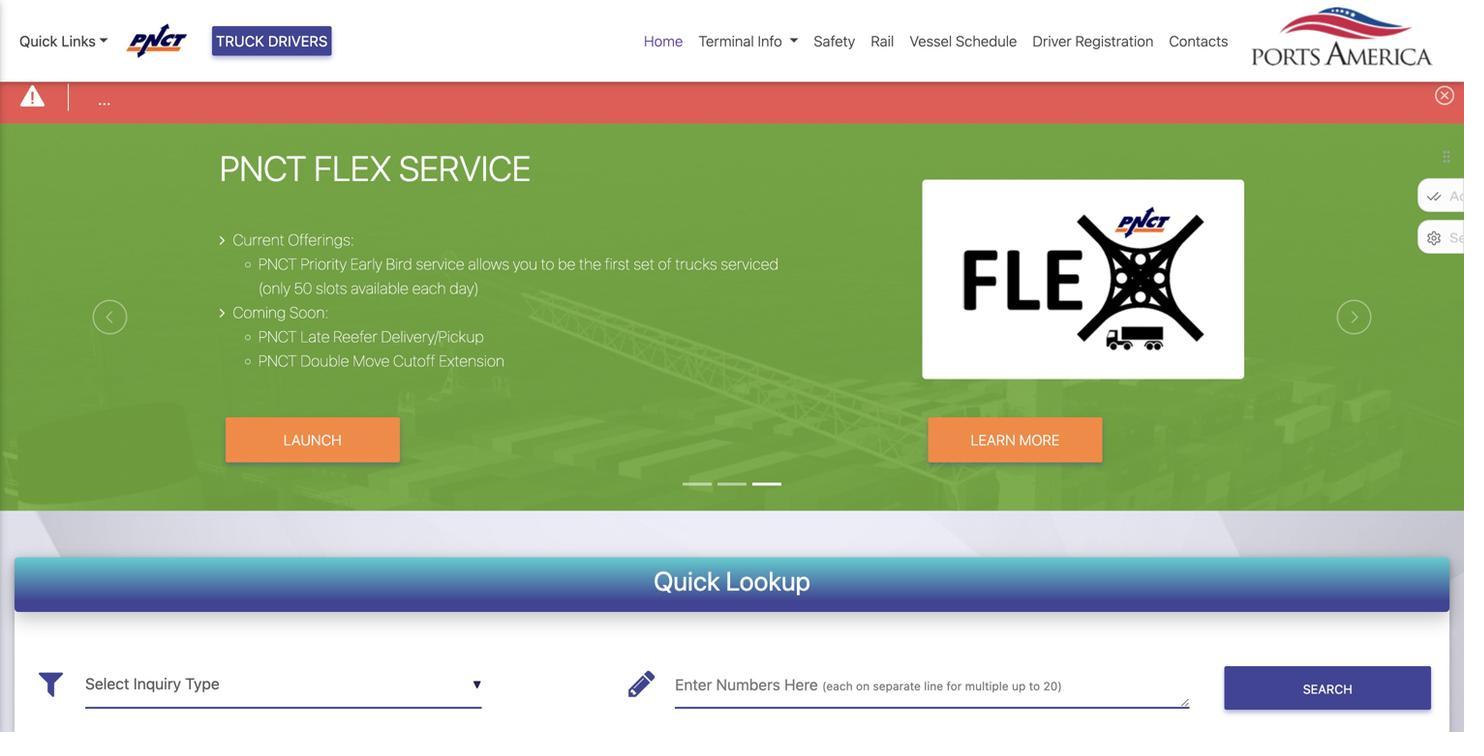 Task type: describe. For each thing, give the bounding box(es) containing it.
pnct inside current offerings: pnct priority early bird service allows you to be the first set of trucks serviced (only 50 slots available each day)
[[258, 255, 297, 273]]

flexible service image
[[0, 124, 1464, 619]]

coming soon: pnct late reefer delivery/pickup pnct double move cutoff extension
[[233, 303, 504, 370]]

on
[[856, 679, 870, 693]]

home link
[[636, 22, 691, 60]]

priority
[[300, 255, 347, 273]]

close image
[[1435, 85, 1454, 105]]

current offerings: pnct priority early bird service allows you to be the first set of trucks serviced (only 50 slots available each day)
[[233, 231, 779, 297]]

rail link
[[863, 22, 902, 60]]

more
[[1019, 432, 1060, 448]]

offerings:
[[288, 231, 354, 249]]

(only
[[258, 279, 291, 297]]

to inside current offerings: pnct priority early bird service allows you to be the first set of trucks serviced (only 50 slots available each day)
[[541, 255, 554, 273]]

trucks
[[675, 255, 717, 273]]

registration
[[1075, 32, 1154, 49]]

slots
[[316, 279, 347, 297]]

available
[[351, 279, 409, 297]]

move
[[353, 352, 390, 370]]

terminal info
[[699, 32, 782, 49]]

...
[[98, 90, 111, 109]]

angle right image
[[220, 233, 225, 248]]

search
[[1303, 682, 1353, 696]]

multiple
[[965, 679, 1009, 693]]

serviced
[[721, 255, 779, 273]]

terminal info link
[[691, 22, 806, 60]]

rail
[[871, 32, 894, 49]]

driver registration
[[1033, 32, 1154, 49]]

quick links
[[19, 32, 96, 49]]

double
[[300, 352, 349, 370]]

safety link
[[806, 22, 863, 60]]

be
[[558, 255, 576, 273]]

angle right image
[[220, 305, 225, 321]]

each
[[412, 279, 446, 297]]

day)
[[450, 279, 479, 297]]

vessel
[[910, 32, 952, 49]]

flex
[[314, 147, 392, 188]]

separate
[[873, 679, 921, 693]]

(each
[[822, 679, 853, 693]]

delivery/pickup
[[381, 327, 484, 346]]

launch
[[284, 432, 342, 448]]

allows
[[468, 255, 509, 273]]

learn more link
[[928, 417, 1102, 462]]

... link
[[98, 88, 111, 111]]

schedule
[[956, 32, 1017, 49]]

pnct up current
[[220, 147, 306, 188]]

quick for quick links
[[19, 32, 58, 49]]

safety
[[814, 32, 855, 49]]



Task type: locate. For each thing, give the bounding box(es) containing it.
current
[[233, 231, 284, 249]]

truck drivers link
[[212, 26, 331, 56]]

cutoff
[[393, 352, 435, 370]]

info
[[758, 32, 782, 49]]

1 horizontal spatial quick
[[654, 565, 720, 596]]

reefer
[[333, 327, 378, 346]]

learn
[[971, 432, 1016, 448]]

the
[[579, 255, 601, 273]]

service
[[416, 255, 465, 273]]

▼
[[473, 678, 482, 692]]

0 horizontal spatial to
[[541, 255, 554, 273]]

to inside enter numbers here (each on separate line for multiple up to 20)
[[1029, 679, 1040, 693]]

early
[[350, 255, 382, 273]]

None text field
[[85, 661, 482, 708], [675, 661, 1189, 708], [85, 661, 482, 708], [675, 661, 1189, 708]]

0 horizontal spatial quick
[[19, 32, 58, 49]]

driver
[[1033, 32, 1072, 49]]

enter numbers here (each on separate line for multiple up to 20)
[[675, 675, 1062, 694]]

to
[[541, 255, 554, 273], [1029, 679, 1040, 693]]

0 vertical spatial quick
[[19, 32, 58, 49]]

pnct down coming
[[258, 327, 297, 346]]

terminal
[[699, 32, 754, 49]]

here
[[784, 675, 818, 694]]

up
[[1012, 679, 1026, 693]]

launch button
[[225, 417, 400, 462]]

numbers
[[716, 675, 780, 694]]

quick links link
[[19, 30, 108, 52]]

of
[[658, 255, 672, 273]]

pnct left double
[[258, 352, 297, 370]]

search button
[[1224, 666, 1431, 710]]

pnct
[[220, 147, 306, 188], [258, 255, 297, 273], [258, 327, 297, 346], [258, 352, 297, 370]]

pnct up (only
[[258, 255, 297, 273]]

quick for quick lookup
[[654, 565, 720, 596]]

you
[[513, 255, 537, 273]]

learn more
[[971, 432, 1060, 448]]

vessel schedule
[[910, 32, 1017, 49]]

1 horizontal spatial to
[[1029, 679, 1040, 693]]

1 vertical spatial quick
[[654, 565, 720, 596]]

20)
[[1043, 679, 1062, 693]]

quick lookup
[[654, 565, 810, 596]]

contacts
[[1169, 32, 1228, 49]]

quick left lookup
[[654, 565, 720, 596]]

for
[[947, 679, 962, 693]]

set
[[634, 255, 655, 273]]

contacts link
[[1161, 22, 1236, 60]]

driver registration link
[[1025, 22, 1161, 60]]

lookup
[[726, 565, 810, 596]]

50
[[294, 279, 312, 297]]

bird
[[386, 255, 412, 273]]

soon:
[[289, 303, 329, 322]]

coming
[[233, 303, 286, 322]]

service
[[399, 147, 531, 188]]

pnct flex service
[[220, 147, 531, 188]]

truck drivers
[[216, 32, 328, 49]]

home
[[644, 32, 683, 49]]

1 vertical spatial to
[[1029, 679, 1040, 693]]

0 vertical spatial to
[[541, 255, 554, 273]]

to left be
[[541, 255, 554, 273]]

drivers
[[268, 32, 328, 49]]

to right up
[[1029, 679, 1040, 693]]

late
[[300, 327, 330, 346]]

truck
[[216, 32, 264, 49]]

enter
[[675, 675, 712, 694]]

first
[[605, 255, 630, 273]]

vessel schedule link
[[902, 22, 1025, 60]]

line
[[924, 679, 943, 693]]

quick left links
[[19, 32, 58, 49]]

... alert
[[0, 71, 1464, 124]]

extension
[[439, 352, 504, 370]]

links
[[61, 32, 96, 49]]

quick
[[19, 32, 58, 49], [654, 565, 720, 596]]



Task type: vqa. For each thing, say whether or not it's contained in the screenshot.
up
yes



